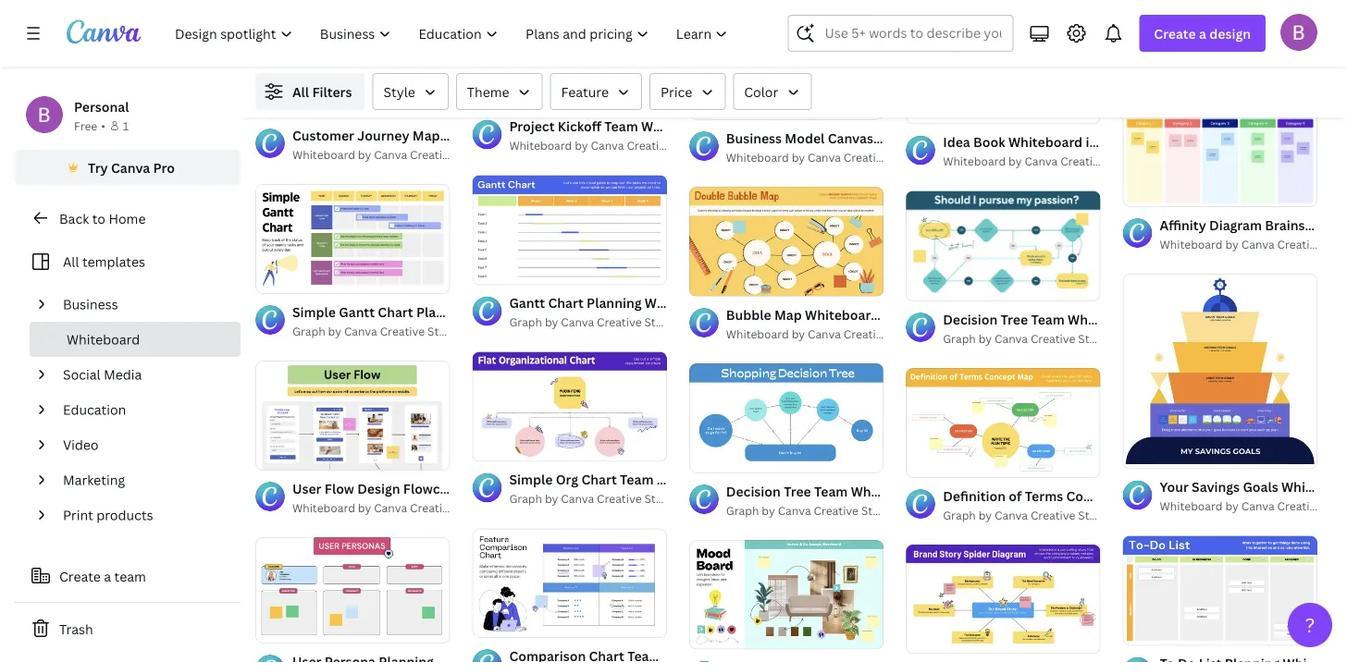 Task type: vqa. For each thing, say whether or not it's contained in the screenshot.
the left key
no



Task type: describe. For each thing, give the bounding box(es) containing it.
user persona planning whiteboard in pink yellow trendy stickers style image
[[255, 538, 450, 643]]

graph by canva creative studio link for the definition of terms concept map planning whiteboard in yellow green red simple colorful style 'image'
[[943, 506, 1113, 524]]

graph by canva creative studio link for the simple gantt chart planning whiteboard in yellow blue green spaced color blocks style image
[[292, 322, 463, 340]]

try
[[88, 159, 108, 176]]

? button
[[1288, 603, 1332, 648]]

home
[[109, 210, 146, 227]]

print products link
[[56, 498, 229, 533]]

free
[[74, 118, 97, 133]]

graph by canva creative studio link for decision tree team whiteboard in turquoise yellow dark blue simple colorful style image
[[943, 329, 1113, 348]]

?
[[1305, 612, 1315, 638]]

social
[[63, 366, 101, 383]]

canva inside button
[[111, 159, 150, 176]]

whiteboard for 1st whiteboard by canva creative stud link
[[1160, 59, 1223, 74]]

whiteboard for the whiteboard by canva creative studio link associated with the customer journey map whiteboard in red blue green creative illustrative style image
[[292, 147, 355, 162]]

•
[[101, 118, 105, 133]]

social media link
[[56, 357, 229, 392]]

a for team
[[104, 568, 111, 585]]

idea book whiteboard in colorful sticky notes style image
[[906, 14, 1101, 123]]

graph by canva creative studio for decision tree team whiteboard in blue white simple colorful style image
[[726, 503, 896, 518]]

simple org chart team whiteboard in violet purple simple colorful style image
[[472, 352, 667, 461]]

all templates
[[63, 253, 145, 271]]

pro
[[153, 159, 175, 176]]

marketing link
[[56, 463, 229, 498]]

marketing
[[63, 471, 125, 489]]

price
[[661, 83, 692, 100]]

definition of terms concept map planning whiteboard in yellow green red simple colorful style image
[[906, 368, 1101, 478]]

decision tree team whiteboard in turquoise yellow dark blue simple colorful style image
[[906, 191, 1101, 301]]

to
[[92, 210, 105, 227]]

whiteboard by canva creative studio link for project kickoff team whiteboard in pink green trendy stickers style image
[[509, 137, 709, 155]]

stud for your savings goals whiteboard in orange blue yellow bold modern style image
[[1325, 499, 1347, 514]]

whiteboard for idea book whiteboard in colorful sticky notes style image the whiteboard by canva creative studio link
[[943, 154, 1006, 169]]

price button
[[649, 73, 726, 110]]

whiteboard for the whiteboard by canva creative studio link for business model canvas planning whiteboard in yellow teal purple trendy stickers style image
[[726, 150, 789, 165]]

whiteboard by canva creative studio link for idea book whiteboard in colorful sticky notes style image
[[943, 152, 1143, 171]]

trash
[[59, 620, 93, 638]]

templates
[[82, 253, 145, 271]]

media
[[104, 366, 142, 383]]

create for create a team
[[59, 568, 101, 585]]

print products
[[63, 507, 153, 524]]

Search search field
[[825, 16, 1001, 51]]

create a team button
[[15, 558, 241, 595]]

graph by canva creative studio for the definition of terms concept map planning whiteboard in yellow green red simple colorful style 'image'
[[943, 507, 1113, 523]]

whiteboard for the whiteboard by canva creative studio link related to project kickoff team whiteboard in pink green trendy stickers style image
[[509, 138, 572, 153]]

style button
[[372, 73, 449, 110]]

graph by canva creative studio link for simple org chart team whiteboard in violet purple simple colorful style image
[[509, 490, 680, 508]]

color button
[[733, 73, 812, 110]]

whiteboard by canva creative stud for affinity diagram brainstorm whiteboard in colorful style image
[[1160, 236, 1347, 252]]

venn diagram brainstorm whiteboard in orange red decorative minimalist style image
[[1123, 0, 1317, 29]]

graph for gantt chart planning whiteboard in dark blue blue gradient style image
[[509, 315, 542, 330]]

whiteboard for whiteboard by canva creative stud link for affinity diagram brainstorm whiteboard in colorful style image
[[1160, 236, 1223, 252]]

1 whiteboard by canva creative stud from the top
[[1160, 59, 1347, 74]]

whiteboard by canva creative stud for your savings goals whiteboard in orange blue yellow bold modern style image
[[1160, 499, 1347, 514]]

create a design button
[[1139, 15, 1266, 52]]

a for design
[[1199, 25, 1206, 42]]

education link
[[56, 392, 229, 427]]

all templates link
[[26, 244, 229, 279]]

decision tree team whiteboard in blue white simple colorful style image
[[689, 363, 884, 473]]

whiteboard by canva creative stud link for your savings goals whiteboard in orange blue yellow bold modern style image
[[1160, 497, 1347, 516]]

simple gantt chart planning whiteboard in yellow blue green spaced color blocks style image
[[255, 184, 450, 293]]

video link
[[56, 427, 229, 463]]



Task type: locate. For each thing, give the bounding box(es) containing it.
by
[[1225, 59, 1239, 74], [575, 138, 588, 153], [358, 147, 371, 162], [792, 150, 805, 165], [1008, 154, 1022, 169], [1225, 236, 1239, 252], [545, 315, 558, 330], [328, 323, 341, 338], [792, 326, 805, 341], [979, 331, 992, 346], [545, 491, 558, 506], [1225, 499, 1239, 514], [358, 500, 371, 515], [762, 503, 775, 518], [979, 507, 992, 523]]

design
[[1209, 25, 1251, 42]]

graph by canva creative studio up user flow design flowchart whiteboard in blue yellow spaced color blocks style image
[[292, 323, 463, 338]]

graph for the simple gantt chart planning whiteboard in yellow blue green spaced color blocks style image
[[292, 323, 325, 338]]

all left filters
[[292, 83, 309, 100]]

theme
[[467, 83, 509, 100]]

graph by canva creative studio up graphic organizer whiteboard in teal yellow bright yellow colorful style image
[[726, 503, 896, 518]]

create inside dropdown button
[[1154, 25, 1196, 42]]

all for all templates
[[63, 253, 79, 271]]

0 vertical spatial stud
[[1325, 59, 1347, 74]]

1
[[123, 118, 129, 133]]

whiteboard by canva creative studio link for business model canvas planning whiteboard in yellow teal purple trendy stickers style image
[[726, 148, 926, 167]]

0 horizontal spatial create
[[59, 568, 101, 585]]

2 whiteboard by canva creative stud link from the top
[[1160, 235, 1347, 254]]

1 horizontal spatial all
[[292, 83, 309, 100]]

whiteboard by canva creative studio
[[509, 138, 709, 153], [292, 147, 493, 162], [726, 150, 926, 165], [943, 154, 1143, 169], [726, 326, 926, 341], [292, 500, 493, 515]]

0 horizontal spatial all
[[63, 253, 79, 271]]

graph by canva creative studio for decision tree team whiteboard in turquoise yellow dark blue simple colorful style image
[[943, 331, 1113, 346]]

gantt chart planning whiteboard in dark blue blue gradient style image
[[472, 175, 667, 285]]

filters
[[312, 83, 352, 100]]

graph by canva creative studio for gantt chart planning whiteboard in dark blue blue gradient style image
[[509, 315, 680, 330]]

graphic organizer whiteboard in teal yellow bright yellow colorful style image
[[689, 540, 884, 649]]

a left "team"
[[104, 568, 111, 585]]

3 whiteboard by canva creative stud from the top
[[1160, 499, 1347, 514]]

0 vertical spatial whiteboard by canva creative stud
[[1160, 59, 1347, 74]]

whiteboard by canva creative studio for the customer journey map whiteboard in red blue green creative illustrative style image
[[292, 147, 493, 162]]

try canva pro button
[[15, 150, 241, 185]]

2 vertical spatial whiteboard by canva creative stud
[[1160, 499, 1347, 514]]

create inside button
[[59, 568, 101, 585]]

graph by canva creative studio link
[[509, 313, 680, 332], [292, 322, 463, 340], [943, 329, 1113, 348], [509, 490, 680, 508], [726, 501, 896, 520], [943, 506, 1113, 524]]

spider diagram brainstorm whiteboard in purple blue yellow simple colorful style image
[[906, 545, 1101, 654]]

to do list planning whiteboard in blue green spaced color blocks style image
[[1123, 536, 1317, 645]]

products
[[96, 507, 153, 524]]

0 vertical spatial whiteboard by canva creative stud link
[[1160, 58, 1347, 76]]

creative
[[1277, 59, 1322, 74], [627, 138, 672, 153], [410, 147, 455, 162], [844, 150, 888, 165], [1060, 154, 1105, 169], [1277, 236, 1322, 252], [597, 315, 642, 330], [380, 323, 425, 338], [844, 326, 888, 341], [1031, 331, 1075, 346], [597, 491, 642, 506], [1277, 499, 1322, 514], [410, 500, 455, 515], [814, 503, 859, 518], [1031, 507, 1075, 523]]

whiteboard for your savings goals whiteboard in orange blue yellow bold modern style image whiteboard by canva creative stud link
[[1160, 499, 1223, 514]]

a left design
[[1199, 25, 1206, 42]]

all inside button
[[292, 83, 309, 100]]

graph for the definition of terms concept map planning whiteboard in yellow green red simple colorful style 'image'
[[943, 507, 976, 523]]

back to home link
[[15, 200, 241, 237]]

top level navigation element
[[163, 15, 743, 52]]

business
[[63, 296, 118, 313]]

graph for decision tree team whiteboard in turquoise yellow dark blue simple colorful style image
[[943, 331, 976, 346]]

business link
[[56, 287, 229, 322]]

business model canvas planning whiteboard in yellow teal purple trendy stickers style image
[[689, 10, 884, 120]]

bubble map whiteboard in yellow orange illustrative style image
[[689, 187, 884, 296]]

create left design
[[1154, 25, 1196, 42]]

1 vertical spatial all
[[63, 253, 79, 271]]

user flow design flowchart whiteboard in blue yellow spaced color blocks style image
[[255, 361, 450, 470]]

free •
[[74, 118, 105, 133]]

1 vertical spatial whiteboard by canva creative stud
[[1160, 236, 1347, 252]]

graph by canva creative studio link for gantt chart planning whiteboard in dark blue blue gradient style image
[[509, 313, 680, 332]]

graph for decision tree team whiteboard in blue white simple colorful style image
[[726, 503, 759, 518]]

graph by canva creative studio link up the definition of terms concept map planning whiteboard in yellow green red simple colorful style 'image'
[[943, 329, 1113, 348]]

create for create a design
[[1154, 25, 1196, 42]]

3 whiteboard by canva creative stud link from the top
[[1160, 497, 1347, 516]]

color
[[744, 83, 778, 100]]

1 vertical spatial whiteboard by canva creative stud link
[[1160, 235, 1347, 254]]

graph by canva creative studio
[[509, 315, 680, 330], [292, 323, 463, 338], [943, 331, 1113, 346], [509, 491, 680, 506], [726, 503, 896, 518], [943, 507, 1113, 523]]

0 vertical spatial a
[[1199, 25, 1206, 42]]

whiteboard by canva creative studio link for the customer journey map whiteboard in red blue green creative illustrative style image
[[292, 145, 493, 164]]

whiteboard by canva creative stud link for affinity diagram brainstorm whiteboard in colorful style image
[[1160, 235, 1347, 254]]

graph by canva creative studio up the definition of terms concept map planning whiteboard in yellow green red simple colorful style 'image'
[[943, 331, 1113, 346]]

a inside create a design dropdown button
[[1199, 25, 1206, 42]]

0 vertical spatial create
[[1154, 25, 1196, 42]]

whiteboard by canva creative stud link
[[1160, 58, 1347, 76], [1160, 235, 1347, 254], [1160, 497, 1347, 516]]

feature button
[[550, 73, 642, 110]]

graph by canva creative studio link for decision tree team whiteboard in blue white simple colorful style image
[[726, 501, 896, 520]]

feature
[[561, 83, 609, 100]]

whiteboard by canva creative stud
[[1160, 59, 1347, 74], [1160, 236, 1347, 252], [1160, 499, 1347, 514]]

customer journey map whiteboard in red blue green creative illustrative style image
[[255, 8, 450, 117]]

all
[[292, 83, 309, 100], [63, 253, 79, 271]]

1 vertical spatial create
[[59, 568, 101, 585]]

back
[[59, 210, 89, 227]]

None search field
[[788, 15, 1013, 52]]

a inside create a team button
[[104, 568, 111, 585]]

2 vertical spatial whiteboard by canva creative stud link
[[1160, 497, 1347, 516]]

1 horizontal spatial create
[[1154, 25, 1196, 42]]

affinity diagram brainstorm whiteboard in colorful style image
[[1123, 97, 1317, 206]]

stud
[[1325, 59, 1347, 74], [1325, 236, 1347, 252], [1325, 499, 1347, 514]]

graph by canva creative studio link up graphic organizer whiteboard in teal yellow bright yellow colorful style image
[[726, 501, 896, 520]]

trash link
[[15, 611, 241, 648]]

back to home
[[59, 210, 146, 227]]

1 vertical spatial stud
[[1325, 236, 1347, 252]]

1 vertical spatial a
[[104, 568, 111, 585]]

graph by canva creative studio up 'spider diagram brainstorm whiteboard in purple blue yellow simple colorful style' 'image'
[[943, 507, 1113, 523]]

all left templates
[[63, 253, 79, 271]]

whiteboard by canva creative studio for idea book whiteboard in colorful sticky notes style image
[[943, 154, 1143, 169]]

2 stud from the top
[[1325, 236, 1347, 252]]

style
[[383, 83, 415, 100]]

whiteboard by canva creative studio for business model canvas planning whiteboard in yellow teal purple trendy stickers style image
[[726, 150, 926, 165]]

team
[[114, 568, 146, 585]]

3 stud from the top
[[1325, 499, 1347, 514]]

video
[[63, 436, 99, 454]]

studio
[[674, 138, 709, 153], [457, 147, 493, 162], [891, 150, 926, 165], [1108, 154, 1143, 169], [644, 315, 680, 330], [428, 323, 463, 338], [891, 326, 926, 341], [1078, 331, 1113, 346], [644, 491, 680, 506], [457, 500, 493, 515], [861, 503, 896, 518], [1078, 507, 1113, 523]]

1 whiteboard by canva creative stud link from the top
[[1160, 58, 1347, 76]]

0 horizontal spatial a
[[104, 568, 111, 585]]

whiteboard by canva creative studio for project kickoff team whiteboard in pink green trendy stickers style image
[[509, 138, 709, 153]]

graph
[[509, 315, 542, 330], [292, 323, 325, 338], [943, 331, 976, 346], [509, 491, 542, 506], [726, 503, 759, 518], [943, 507, 976, 523]]

all filters button
[[255, 73, 365, 110]]

create a team
[[59, 568, 146, 585]]

graph by canva creative studio for simple org chart team whiteboard in violet purple simple colorful style image
[[509, 491, 680, 506]]

canva
[[1241, 59, 1275, 74], [591, 138, 624, 153], [374, 147, 407, 162], [808, 150, 841, 165], [1025, 154, 1058, 169], [111, 159, 150, 176], [1241, 236, 1275, 252], [561, 315, 594, 330], [344, 323, 377, 338], [808, 326, 841, 341], [995, 331, 1028, 346], [561, 491, 594, 506], [1241, 499, 1275, 514], [374, 500, 407, 515], [778, 503, 811, 518], [995, 507, 1028, 523]]

1 horizontal spatial a
[[1199, 25, 1206, 42]]

print
[[63, 507, 93, 524]]

graph for simple org chart team whiteboard in violet purple simple colorful style image
[[509, 491, 542, 506]]

create left "team"
[[59, 568, 101, 585]]

graph by canva creative studio up simple org chart team whiteboard in violet purple simple colorful style image
[[509, 315, 680, 330]]

graph by canva creative studio up comparison chart team whiteboard in blue purple friendly professional style image
[[509, 491, 680, 506]]

graph by canva creative studio link up user flow design flowchart whiteboard in blue yellow spaced color blocks style image
[[292, 322, 463, 340]]

try canva pro
[[88, 159, 175, 176]]

2 vertical spatial stud
[[1325, 499, 1347, 514]]

graph by canva creative studio link up simple org chart team whiteboard in violet purple simple colorful style image
[[509, 313, 680, 332]]

2 whiteboard by canva creative stud from the top
[[1160, 236, 1347, 252]]

project kickoff team whiteboard in pink green trendy stickers style image
[[472, 0, 667, 108]]

personal
[[74, 98, 129, 115]]

your savings goals whiteboard in orange blue yellow bold modern style image
[[1123, 274, 1317, 469]]

graph by canva creative studio for the simple gantt chart planning whiteboard in yellow blue green spaced color blocks style image
[[292, 323, 463, 338]]

graph by canva creative studio link up comparison chart team whiteboard in blue purple friendly professional style image
[[509, 490, 680, 508]]

1 stud from the top
[[1325, 59, 1347, 74]]

graph by canva creative studio link up 'spider diagram brainstorm whiteboard in purple blue yellow simple colorful style' 'image'
[[943, 506, 1113, 524]]

a
[[1199, 25, 1206, 42], [104, 568, 111, 585]]

theme button
[[456, 73, 543, 110]]

education
[[63, 401, 126, 419]]

bob builder image
[[1280, 14, 1317, 51]]

stud for affinity diagram brainstorm whiteboard in colorful style image
[[1325, 236, 1347, 252]]

create
[[1154, 25, 1196, 42], [59, 568, 101, 585]]

social media
[[63, 366, 142, 383]]

comparison chart team whiteboard in blue purple friendly professional style image
[[472, 528, 667, 638]]

all for all filters
[[292, 83, 309, 100]]

create a design
[[1154, 25, 1251, 42]]

all filters
[[292, 83, 352, 100]]

whiteboard by canva creative studio link
[[509, 137, 709, 155], [292, 145, 493, 164], [726, 148, 926, 167], [943, 152, 1143, 171], [726, 325, 926, 343], [292, 499, 493, 517]]

whiteboard
[[1160, 59, 1223, 74], [509, 138, 572, 153], [292, 147, 355, 162], [726, 150, 789, 165], [943, 154, 1006, 169], [1160, 236, 1223, 252], [726, 326, 789, 341], [67, 331, 140, 348], [1160, 499, 1223, 514], [292, 500, 355, 515]]

0 vertical spatial all
[[292, 83, 309, 100]]



